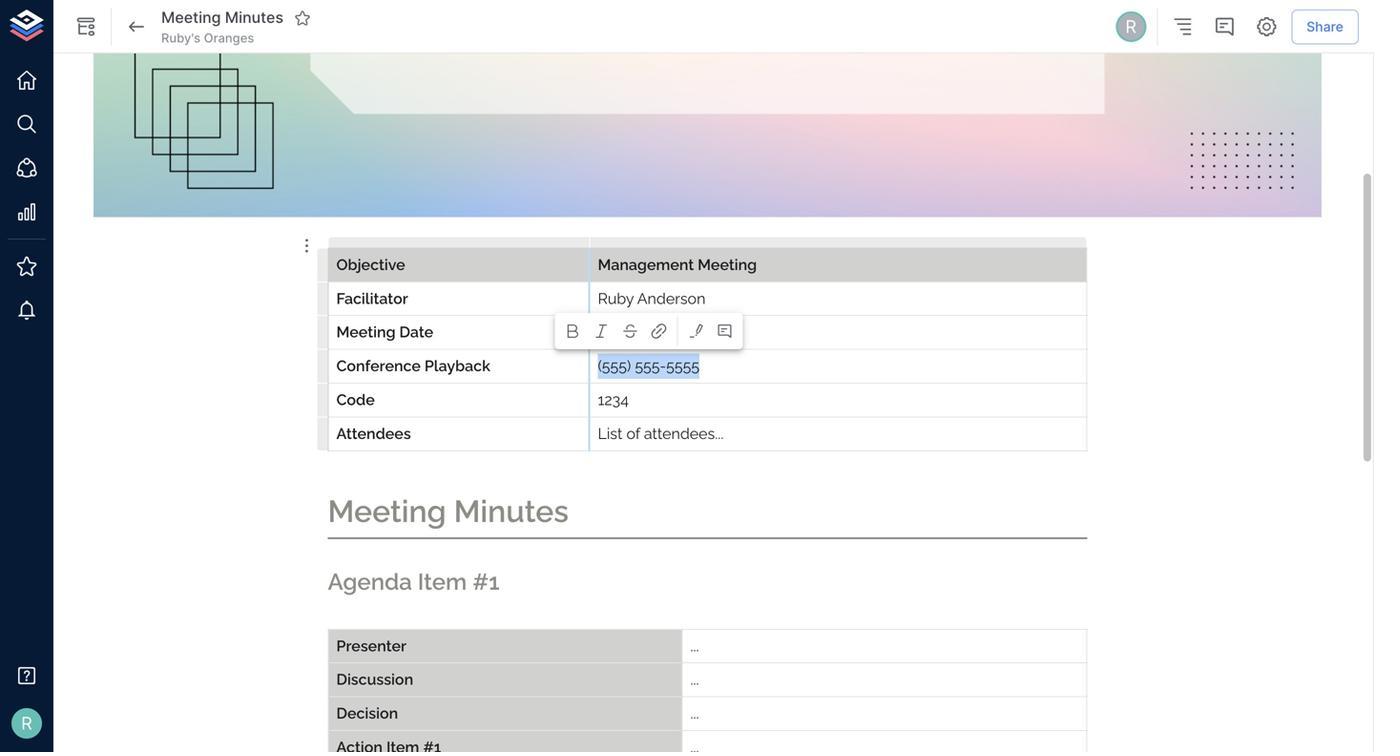 Task type: vqa. For each thing, say whether or not it's contained in the screenshot.
the right The R
yes



Task type: locate. For each thing, give the bounding box(es) containing it.
... for discussion
[[691, 671, 699, 688]]

2022
[[679, 323, 712, 341]]

1 vertical spatial r
[[21, 713, 32, 734]]

2 vertical spatial ...
[[691, 704, 699, 722]]

oranges
[[204, 30, 254, 45]]

ruby
[[598, 289, 634, 307]]

0 horizontal spatial minutes
[[225, 8, 284, 27]]

1 vertical spatial ...
[[691, 671, 699, 688]]

0 horizontal spatial meeting minutes
[[161, 8, 284, 27]]

meeting date
[[336, 323, 433, 341]]

1 vertical spatial minutes
[[454, 493, 569, 529]]

0 horizontal spatial r button
[[6, 703, 48, 745]]

ruby's oranges link
[[161, 29, 254, 47]]

3 ... from the top
[[691, 704, 699, 722]]

minutes up #1
[[454, 493, 569, 529]]

management
[[598, 256, 694, 273]]

meeting minutes up oranges
[[161, 8, 284, 27]]

link image
[[650, 323, 668, 340]]

0 vertical spatial ...
[[691, 637, 699, 655]]

meeting
[[161, 8, 221, 27], [698, 256, 757, 273], [336, 323, 396, 341], [328, 493, 446, 529]]

settings image
[[1255, 15, 1278, 38]]

attendees
[[336, 425, 411, 442]]

r
[[1126, 16, 1137, 37], [21, 713, 32, 734]]

1 horizontal spatial r
[[1126, 16, 1137, 37]]

objective
[[336, 256, 405, 273]]

january
[[598, 323, 653, 341]]

strikethrough image
[[622, 323, 639, 340]]

1 ... from the top
[[691, 637, 699, 655]]

meeting minutes up item
[[328, 493, 569, 529]]

minutes up oranges
[[225, 8, 284, 27]]

2 ... from the top
[[691, 671, 699, 688]]

1 horizontal spatial r button
[[1113, 9, 1149, 45]]

1234
[[598, 391, 629, 409]]

bold image
[[565, 323, 582, 340]]

discussion
[[336, 671, 413, 688]]

0 horizontal spatial r
[[21, 713, 32, 734]]

15,
[[657, 323, 675, 341]]

presenter
[[336, 637, 407, 655]]

ruby anderson
[[598, 289, 706, 307]]

management meeting
[[598, 256, 757, 273]]

add comment image
[[716, 323, 734, 340]]

0 vertical spatial r
[[1126, 16, 1137, 37]]

... for presenter
[[691, 637, 699, 655]]

... for decision
[[691, 704, 699, 722]]

ruby's
[[161, 30, 201, 45]]

anderson
[[637, 289, 706, 307]]

meeting up the ruby's
[[161, 8, 221, 27]]

...
[[691, 637, 699, 655], [691, 671, 699, 688], [691, 704, 699, 722]]

0 vertical spatial r button
[[1113, 9, 1149, 45]]

ruby's oranges
[[161, 30, 254, 45]]

agenda
[[328, 569, 412, 595]]

list
[[598, 425, 623, 442]]

meeting up anderson
[[698, 256, 757, 273]]

meeting up agenda
[[328, 493, 446, 529]]

minutes
[[225, 8, 284, 27], [454, 493, 569, 529]]

(555)
[[598, 357, 631, 375]]

conference playback
[[336, 357, 491, 375]]

r button
[[1113, 9, 1149, 45], [6, 703, 48, 745]]

0 vertical spatial meeting minutes
[[161, 8, 284, 27]]

#1
[[473, 569, 500, 595]]

share button
[[1292, 9, 1359, 44]]

1 horizontal spatial meeting minutes
[[328, 493, 569, 529]]

meeting minutes
[[161, 8, 284, 27], [328, 493, 569, 529]]

r for the bottom r button
[[21, 713, 32, 734]]

1 vertical spatial meeting minutes
[[328, 493, 569, 529]]



Task type: describe. For each thing, give the bounding box(es) containing it.
0 vertical spatial minutes
[[225, 8, 284, 27]]

agenda item #1
[[328, 569, 500, 595]]

favorite image
[[294, 9, 311, 27]]

1 horizontal spatial minutes
[[454, 493, 569, 529]]

555-
[[635, 357, 666, 375]]

1 vertical spatial r button
[[6, 703, 48, 745]]

decision
[[336, 704, 398, 722]]

(555) 555-5555
[[598, 357, 700, 375]]

5555
[[666, 357, 700, 375]]

playback
[[425, 357, 491, 375]]

italic image
[[593, 323, 610, 340]]

show wiki image
[[74, 15, 97, 38]]

list of attendees...
[[598, 425, 724, 442]]

item
[[418, 569, 467, 595]]

date
[[399, 323, 433, 341]]

comments image
[[1213, 15, 1236, 38]]

code
[[336, 391, 375, 409]]

share
[[1307, 18, 1344, 35]]

meeting down facilitator
[[336, 323, 396, 341]]

go back image
[[125, 15, 148, 38]]

conference
[[336, 357, 421, 375]]

attendees...
[[644, 425, 724, 442]]

facilitator
[[336, 289, 408, 307]]

of
[[627, 425, 640, 442]]

r for r button to the top
[[1126, 16, 1137, 37]]

january 15, 2022
[[598, 323, 712, 341]]

table of contents image
[[1171, 15, 1194, 38]]

highlight image
[[688, 323, 705, 340]]



